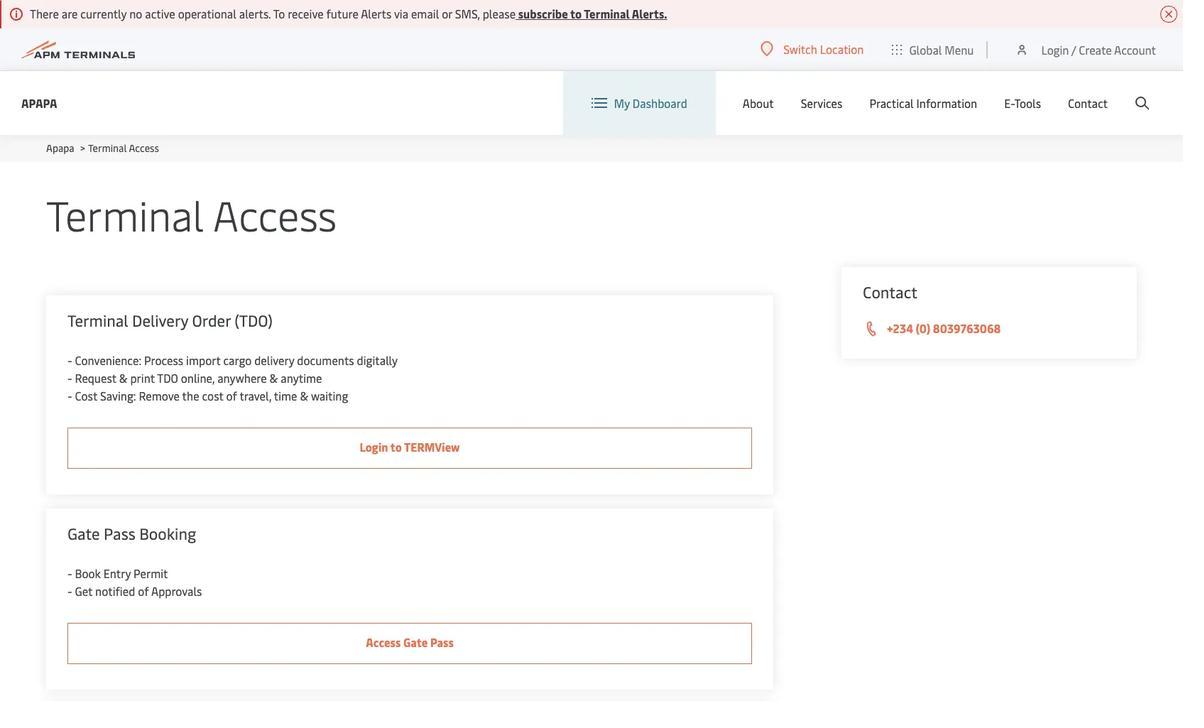 Task type: describe. For each thing, give the bounding box(es) containing it.
information
[[917, 95, 978, 111]]

cargo
[[223, 352, 252, 368]]

request
[[75, 370, 116, 386]]

are
[[62, 6, 78, 21]]

receive
[[288, 6, 324, 21]]

terminal left alerts.
[[584, 6, 630, 21]]

4 - from the top
[[67, 566, 72, 581]]

online,
[[181, 370, 215, 386]]

terminal delivery order (tdo)
[[67, 310, 273, 331]]

operational
[[178, 6, 237, 21]]

services button
[[801, 71, 843, 135]]

gate pass booking
[[67, 523, 196, 544]]

services
[[801, 95, 843, 111]]

switch location button
[[761, 41, 864, 57]]

practical information
[[870, 95, 978, 111]]

tdo
[[157, 370, 178, 386]]

switch location
[[784, 41, 864, 57]]

access gate pass link
[[67, 623, 752, 664]]

anywhere
[[218, 370, 267, 386]]

process
[[144, 352, 183, 368]]

terminal access
[[46, 186, 337, 242]]

+234 (0) 8039763068
[[887, 320, 1001, 336]]

documents
[[297, 352, 354, 368]]

about
[[743, 95, 774, 111]]

time
[[274, 388, 297, 404]]

1 vertical spatial to
[[391, 439, 402, 455]]

there
[[30, 6, 59, 21]]

my dashboard button
[[592, 71, 688, 135]]

terminal down apapa > terminal access
[[46, 186, 204, 242]]

1 horizontal spatial pass
[[431, 634, 454, 650]]

convenience:
[[75, 352, 141, 368]]

cost
[[75, 388, 97, 404]]

tools
[[1015, 95, 1042, 111]]

to
[[273, 6, 285, 21]]

menu
[[945, 42, 974, 57]]

permit
[[134, 566, 168, 581]]

apapa for apapa
[[21, 95, 57, 110]]

(tdo)
[[235, 310, 273, 331]]

create
[[1079, 42, 1112, 57]]

+234 (0) 8039763068 link
[[863, 320, 1116, 338]]

login for login / create account
[[1042, 42, 1070, 57]]

0 horizontal spatial gate
[[67, 523, 100, 544]]

get
[[75, 583, 93, 599]]

sms,
[[455, 6, 480, 21]]

dashboard
[[633, 95, 688, 111]]

1 horizontal spatial gate
[[404, 634, 428, 650]]

order
[[192, 310, 231, 331]]

notified
[[95, 583, 135, 599]]

2 horizontal spatial &
[[300, 388, 309, 404]]

3 - from the top
[[67, 388, 72, 404]]

email
[[411, 6, 439, 21]]

login for login to termview
[[360, 439, 388, 455]]

account
[[1115, 42, 1157, 57]]

no
[[129, 6, 142, 21]]

0 horizontal spatial contact
[[863, 281, 918, 303]]

alerts.
[[632, 6, 668, 21]]

of inside - book entry permit - get notified of approvals
[[138, 583, 149, 599]]

8039763068
[[933, 320, 1001, 336]]

- book entry permit - get notified of approvals
[[67, 566, 202, 599]]

1 - from the top
[[67, 352, 72, 368]]

0 vertical spatial contact
[[1069, 95, 1108, 111]]

via
[[394, 6, 409, 21]]

apapa for apapa > terminal access
[[46, 141, 74, 155]]

practical information button
[[870, 71, 978, 135]]

switch
[[784, 41, 818, 57]]

0 vertical spatial apapa link
[[21, 94, 57, 112]]

1 horizontal spatial to
[[571, 6, 582, 21]]

global
[[910, 42, 942, 57]]

future
[[327, 6, 359, 21]]

book
[[75, 566, 101, 581]]

e-
[[1005, 95, 1015, 111]]

please
[[483, 6, 516, 21]]

1 vertical spatial apapa link
[[46, 141, 74, 155]]



Task type: locate. For each thing, give the bounding box(es) containing it.
close alert image
[[1161, 6, 1178, 23]]

to left termview
[[391, 439, 402, 455]]

- left cost
[[67, 388, 72, 404]]

contact up +234
[[863, 281, 918, 303]]

1 vertical spatial gate
[[404, 634, 428, 650]]

of
[[226, 388, 237, 404], [138, 583, 149, 599]]

- left request
[[67, 370, 72, 386]]

login to termview link
[[67, 428, 752, 469]]

print
[[130, 370, 155, 386]]

1 horizontal spatial contact
[[1069, 95, 1108, 111]]

access gate pass
[[366, 634, 454, 650]]

the
[[182, 388, 199, 404]]

0 horizontal spatial of
[[138, 583, 149, 599]]

(0)
[[916, 320, 931, 336]]

my dashboard
[[614, 95, 688, 111]]

& up saving:
[[119, 370, 128, 386]]

0 vertical spatial pass
[[104, 523, 136, 544]]

1 horizontal spatial of
[[226, 388, 237, 404]]

global menu
[[910, 42, 974, 57]]

5 - from the top
[[67, 583, 72, 599]]

0 vertical spatial of
[[226, 388, 237, 404]]

2 - from the top
[[67, 370, 72, 386]]

to right subscribe on the left of page
[[571, 6, 582, 21]]

login left /
[[1042, 42, 1070, 57]]

about button
[[743, 71, 774, 135]]

to
[[571, 6, 582, 21], [391, 439, 402, 455]]

0 vertical spatial apapa
[[21, 95, 57, 110]]

of right cost
[[226, 388, 237, 404]]

apapa link
[[21, 94, 57, 112], [46, 141, 74, 155]]

login to termview
[[360, 439, 460, 455]]

0 vertical spatial login
[[1042, 42, 1070, 57]]

of inside - convenience: process import cargo delivery documents digitally - request & print tdo online, anywhere & anytime - cost saving: remove the cost of travel, time & waiting
[[226, 388, 237, 404]]

login
[[1042, 42, 1070, 57], [360, 439, 388, 455]]

>
[[80, 141, 85, 155]]

&
[[119, 370, 128, 386], [270, 370, 278, 386], [300, 388, 309, 404]]

cost
[[202, 388, 223, 404]]

gate
[[67, 523, 100, 544], [404, 634, 428, 650]]

alerts
[[361, 6, 392, 21]]

& down the anytime
[[300, 388, 309, 404]]

contact
[[1069, 95, 1108, 111], [863, 281, 918, 303]]

2 vertical spatial access
[[366, 634, 401, 650]]

of down permit
[[138, 583, 149, 599]]

subscribe
[[518, 6, 568, 21]]

there are currently no active operational alerts. to receive future alerts via email or sms, please subscribe to terminal alerts.
[[30, 6, 668, 21]]

terminal right >
[[88, 141, 127, 155]]

contact down login / create account link
[[1069, 95, 1108, 111]]

access
[[129, 141, 159, 155], [213, 186, 337, 242], [366, 634, 401, 650]]

- left book
[[67, 566, 72, 581]]

approvals
[[151, 583, 202, 599]]

1 horizontal spatial &
[[270, 370, 278, 386]]

active
[[145, 6, 175, 21]]

0 vertical spatial to
[[571, 6, 582, 21]]

practical
[[870, 95, 914, 111]]

global menu button
[[878, 28, 989, 71]]

login left termview
[[360, 439, 388, 455]]

0 horizontal spatial access
[[129, 141, 159, 155]]

alerts.
[[239, 6, 271, 21]]

travel,
[[240, 388, 272, 404]]

apapa
[[21, 95, 57, 110], [46, 141, 74, 155]]

waiting
[[311, 388, 348, 404]]

import
[[186, 352, 221, 368]]

-
[[67, 352, 72, 368], [67, 370, 72, 386], [67, 388, 72, 404], [67, 566, 72, 581], [67, 583, 72, 599]]

- convenience: process import cargo delivery documents digitally - request & print tdo online, anywhere & anytime - cost saving: remove the cost of travel, time & waiting
[[67, 352, 398, 404]]

my
[[614, 95, 630, 111]]

delivery
[[132, 310, 188, 331]]

1 vertical spatial login
[[360, 439, 388, 455]]

0 vertical spatial access
[[129, 141, 159, 155]]

1 horizontal spatial login
[[1042, 42, 1070, 57]]

apapa > terminal access
[[46, 141, 159, 155]]

e-tools button
[[1005, 71, 1042, 135]]

booking
[[139, 523, 196, 544]]

entry
[[104, 566, 131, 581]]

remove
[[139, 388, 180, 404]]

0 horizontal spatial to
[[391, 439, 402, 455]]

2 horizontal spatial access
[[366, 634, 401, 650]]

login / create account
[[1042, 42, 1157, 57]]

delivery
[[254, 352, 294, 368]]

0 horizontal spatial login
[[360, 439, 388, 455]]

login / create account link
[[1016, 28, 1157, 70]]

0 horizontal spatial pass
[[104, 523, 136, 544]]

1 vertical spatial contact
[[863, 281, 918, 303]]

+234
[[887, 320, 914, 336]]

1 horizontal spatial access
[[213, 186, 337, 242]]

saving:
[[100, 388, 136, 404]]

currently
[[81, 6, 127, 21]]

- left "get" at the bottom left of page
[[67, 583, 72, 599]]

1 vertical spatial access
[[213, 186, 337, 242]]

0 vertical spatial gate
[[67, 523, 100, 544]]

& down delivery
[[270, 370, 278, 386]]

1 vertical spatial pass
[[431, 634, 454, 650]]

/
[[1072, 42, 1077, 57]]

1 vertical spatial of
[[138, 583, 149, 599]]

terminal up convenience:
[[67, 310, 128, 331]]

contact button
[[1069, 71, 1108, 135]]

digitally
[[357, 352, 398, 368]]

subscribe to terminal alerts. link
[[516, 6, 668, 21]]

e-tools
[[1005, 95, 1042, 111]]

termview
[[404, 439, 460, 455]]

location
[[820, 41, 864, 57]]

or
[[442, 6, 452, 21]]

- left convenience:
[[67, 352, 72, 368]]

1 vertical spatial apapa
[[46, 141, 74, 155]]

pass
[[104, 523, 136, 544], [431, 634, 454, 650]]

anytime
[[281, 370, 322, 386]]

0 horizontal spatial &
[[119, 370, 128, 386]]



Task type: vqa. For each thing, say whether or not it's contained in the screenshot.
Saving:
yes



